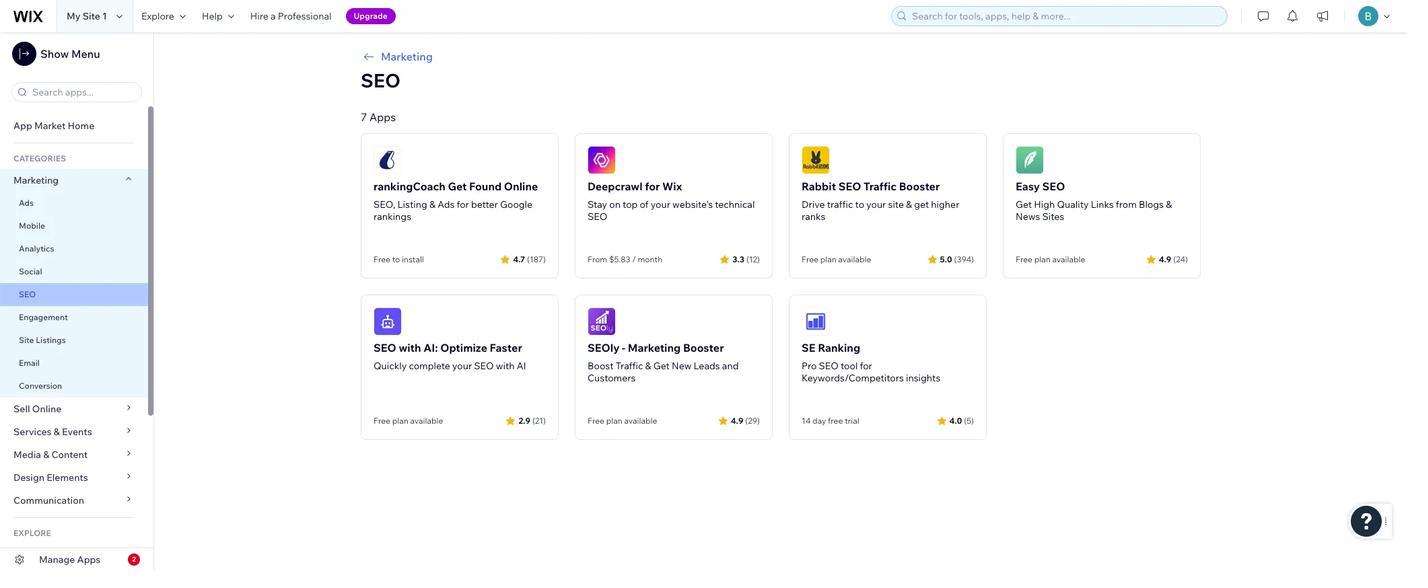Task type: locate. For each thing, give the bounding box(es) containing it.
0 vertical spatial booster
[[899, 180, 940, 193]]

rankingcoach
[[374, 180, 445, 193]]

trial
[[845, 416, 859, 426]]

2 vertical spatial get
[[653, 360, 670, 372]]

analytics
[[19, 244, 54, 254]]

2 horizontal spatial get
[[1016, 199, 1032, 211]]

on
[[609, 199, 621, 211]]

free down quickly
[[374, 416, 390, 426]]

app market home link
[[0, 114, 148, 137]]

0 horizontal spatial marketing link
[[0, 169, 148, 192]]

4.9 left (29) on the bottom
[[731, 416, 743, 426]]

free plan available for get
[[1016, 254, 1085, 265]]

available down customers
[[624, 416, 657, 426]]

seo
[[361, 69, 401, 92], [838, 180, 861, 193], [1042, 180, 1065, 193], [588, 211, 607, 223], [19, 289, 36, 300], [374, 341, 396, 355], [474, 360, 494, 372], [819, 360, 839, 372]]

traffic up site
[[864, 180, 897, 193]]

high
[[1034, 199, 1055, 211]]

0 horizontal spatial traffic
[[616, 360, 643, 372]]

your
[[651, 199, 670, 211], [866, 199, 886, 211], [452, 360, 472, 372]]

listing
[[398, 199, 427, 211]]

deepcrawl
[[588, 180, 642, 193]]

free down ranks at the top right
[[802, 254, 818, 265]]

apps right the manage
[[77, 554, 101, 566]]

rankings
[[374, 211, 411, 223]]

marketing inside sidebar element
[[13, 174, 59, 186]]

online up services & events
[[32, 403, 61, 415]]

/
[[632, 254, 636, 265]]

media & content link
[[0, 444, 148, 466]]

free down customers
[[588, 416, 604, 426]]

seo up high
[[1042, 180, 1065, 193]]

ads
[[19, 198, 34, 208], [438, 199, 455, 211]]

your down optimize
[[452, 360, 472, 372]]

1 horizontal spatial your
[[651, 199, 670, 211]]

get inside seoly - marketing booster boost traffic & get new leads and customers
[[653, 360, 670, 372]]

free
[[374, 254, 390, 265], [802, 254, 818, 265], [1016, 254, 1032, 265], [374, 416, 390, 426], [588, 416, 604, 426]]

0 horizontal spatial apps
[[77, 554, 101, 566]]

0 vertical spatial 4.9
[[1159, 254, 1171, 264]]

marketing
[[381, 50, 433, 63], [13, 174, 59, 186], [628, 341, 681, 355]]

available for traffic
[[838, 254, 871, 265]]

services
[[13, 426, 52, 438]]

seoly
[[588, 341, 620, 355]]

design elements link
[[0, 466, 148, 489]]

boost
[[588, 360, 614, 372]]

0 vertical spatial site
[[83, 10, 100, 22]]

to inside the rabbit seo traffic booster drive traffic to your site & get higher ranks
[[855, 199, 864, 211]]

0 horizontal spatial with
[[399, 341, 421, 355]]

get left found
[[448, 180, 467, 193]]

online inside sidebar element
[[32, 403, 61, 415]]

apps right the 7
[[369, 110, 396, 124]]

& left events
[[54, 426, 60, 438]]

plan down customers
[[606, 416, 622, 426]]

0 vertical spatial to
[[855, 199, 864, 211]]

traffic inside seoly - marketing booster boost traffic & get new leads and customers
[[616, 360, 643, 372]]

your inside the rabbit seo traffic booster drive traffic to your site & get higher ranks
[[866, 199, 886, 211]]

free for easy seo
[[1016, 254, 1032, 265]]

to left install
[[392, 254, 400, 265]]

day
[[812, 416, 826, 426]]

hire
[[250, 10, 268, 22]]

0 horizontal spatial online
[[32, 403, 61, 415]]

(24)
[[1173, 254, 1188, 264]]

with left ai:
[[399, 341, 421, 355]]

(394)
[[954, 254, 974, 264]]

your inside seo with ai: optimize faster quickly complete your seo with ai
[[452, 360, 472, 372]]

your right of
[[651, 199, 670, 211]]

booster up get
[[899, 180, 940, 193]]

2 horizontal spatial marketing
[[628, 341, 681, 355]]

plan down ranks at the top right
[[820, 254, 836, 265]]

content
[[52, 449, 88, 461]]

seo up quickly
[[374, 341, 396, 355]]

0 vertical spatial get
[[448, 180, 467, 193]]

traffic down -
[[616, 360, 643, 372]]

your for wix
[[651, 199, 670, 211]]

free down the news
[[1016, 254, 1032, 265]]

1 vertical spatial booster
[[683, 341, 724, 355]]

seo down social
[[19, 289, 36, 300]]

site left 1
[[83, 10, 100, 22]]

4.7
[[513, 254, 525, 264]]

free plan available down quickly
[[374, 416, 443, 426]]

elements
[[47, 472, 88, 484]]

1 horizontal spatial online
[[504, 180, 538, 193]]

se ranking logo image
[[802, 308, 830, 336]]

for inside deepcrawl for wix stay on top of your website's technical seo
[[645, 180, 660, 193]]

site listings link
[[0, 329, 148, 352]]

rabbit seo traffic booster drive traffic to your site & get higher ranks
[[802, 180, 959, 223]]

your inside deepcrawl for wix stay on top of your website's technical seo
[[651, 199, 670, 211]]

0 horizontal spatial booster
[[683, 341, 724, 355]]

seo right pro
[[819, 360, 839, 372]]

0 horizontal spatial for
[[457, 199, 469, 211]]

0 vertical spatial for
[[645, 180, 660, 193]]

seo inside sidebar element
[[19, 289, 36, 300]]

for left the wix
[[645, 180, 660, 193]]

available down sites
[[1052, 254, 1085, 265]]

2.9
[[519, 416, 530, 426]]

plan down sites
[[1034, 254, 1051, 265]]

booster inside seoly - marketing booster boost traffic & get new leads and customers
[[683, 341, 724, 355]]

0 horizontal spatial ads
[[19, 198, 34, 208]]

apps inside sidebar element
[[77, 554, 101, 566]]

sell
[[13, 403, 30, 415]]

customers
[[588, 372, 636, 384]]

available
[[838, 254, 871, 265], [1052, 254, 1085, 265], [410, 416, 443, 426], [624, 416, 657, 426]]

online up google
[[504, 180, 538, 193]]

1 vertical spatial traffic
[[616, 360, 643, 372]]

4.9 left (24)
[[1159, 254, 1171, 264]]

events
[[62, 426, 92, 438]]

explore
[[141, 10, 174, 22]]

marketing down upgrade button
[[381, 50, 433, 63]]

1 horizontal spatial with
[[496, 360, 515, 372]]

booster for rabbit seo traffic booster
[[899, 180, 940, 193]]

get left "new"
[[653, 360, 670, 372]]

rabbit seo traffic booster logo image
[[802, 146, 830, 174]]

site up email
[[19, 335, 34, 345]]

& inside easy seo get high quality links from blogs & news sites
[[1166, 199, 1172, 211]]

1 vertical spatial for
[[457, 199, 469, 211]]

0 horizontal spatial get
[[448, 180, 467, 193]]

3.3
[[732, 254, 744, 264]]

to right traffic
[[855, 199, 864, 211]]

for left better at the left top of the page
[[457, 199, 469, 211]]

for
[[645, 180, 660, 193], [457, 199, 469, 211], [860, 360, 872, 372]]

home
[[68, 120, 94, 132]]

booster for seoly - marketing booster
[[683, 341, 724, 355]]

email
[[19, 358, 40, 368]]

easy seo get high quality links from blogs & news sites
[[1016, 180, 1172, 223]]

& right 'listing'
[[429, 199, 435, 211]]

leads
[[694, 360, 720, 372]]

14 day free trial
[[802, 416, 859, 426]]

ads right 'listing'
[[438, 199, 455, 211]]

free plan available down customers
[[588, 416, 657, 426]]

your for traffic
[[866, 199, 886, 211]]

conversion
[[19, 381, 62, 391]]

get
[[448, 180, 467, 193], [1016, 199, 1032, 211], [653, 360, 670, 372]]

1 vertical spatial apps
[[77, 554, 101, 566]]

0 horizontal spatial 4.9
[[731, 416, 743, 426]]

explore
[[13, 528, 51, 538]]

1 horizontal spatial booster
[[899, 180, 940, 193]]

& right media
[[43, 449, 49, 461]]

0 horizontal spatial site
[[19, 335, 34, 345]]

plan for traffic
[[820, 254, 836, 265]]

mobile link
[[0, 215, 148, 238]]

help
[[202, 10, 223, 22]]

0 vertical spatial apps
[[369, 110, 396, 124]]

4.9 for easy seo
[[1159, 254, 1171, 264]]

1 horizontal spatial traffic
[[864, 180, 897, 193]]

0 vertical spatial marketing link
[[361, 48, 1201, 65]]

0 horizontal spatial marketing
[[13, 174, 59, 186]]

complete
[[409, 360, 450, 372]]

available down traffic
[[838, 254, 871, 265]]

1 vertical spatial with
[[496, 360, 515, 372]]

my
[[67, 10, 80, 22]]

& inside services & events link
[[54, 426, 60, 438]]

plan down quickly
[[392, 416, 408, 426]]

4.9 (24)
[[1159, 254, 1188, 264]]

marketing down categories
[[13, 174, 59, 186]]

new
[[672, 360, 692, 372]]

social link
[[0, 260, 148, 283]]

quality
[[1057, 199, 1089, 211]]

booster inside the rabbit seo traffic booster drive traffic to your site & get higher ranks
[[899, 180, 940, 193]]

1 vertical spatial 4.9
[[731, 416, 743, 426]]

free for seo with ai: optimize faster
[[374, 416, 390, 426]]

with left ai
[[496, 360, 515, 372]]

1 horizontal spatial for
[[645, 180, 660, 193]]

booster up leads at the bottom
[[683, 341, 724, 355]]

1 vertical spatial get
[[1016, 199, 1032, 211]]

site listings
[[19, 335, 66, 345]]

1 horizontal spatial to
[[855, 199, 864, 211]]

ads up 'mobile'
[[19, 198, 34, 208]]

free plan available down ranks at the top right
[[802, 254, 871, 265]]

5.0
[[940, 254, 952, 264]]

apps for manage apps
[[77, 554, 101, 566]]

1 vertical spatial site
[[19, 335, 34, 345]]

free
[[828, 416, 843, 426]]

technical
[[715, 199, 755, 211]]

show
[[40, 47, 69, 61]]

sidebar element
[[0, 32, 154, 571]]

2 vertical spatial for
[[860, 360, 872, 372]]

rabbit
[[802, 180, 836, 193]]

1 horizontal spatial marketing link
[[361, 48, 1201, 65]]

design elements
[[13, 472, 88, 484]]

1 horizontal spatial get
[[653, 360, 670, 372]]

marketing right -
[[628, 341, 681, 355]]

seo left on
[[588, 211, 607, 223]]

1 horizontal spatial ads
[[438, 199, 455, 211]]

0 horizontal spatial to
[[392, 254, 400, 265]]

0 vertical spatial online
[[504, 180, 538, 193]]

get down the easy
[[1016, 199, 1032, 211]]

free plan available for marketing
[[588, 416, 657, 426]]

traffic
[[864, 180, 897, 193], [616, 360, 643, 372]]

3.3 (12)
[[732, 254, 760, 264]]

for inside se ranking pro seo tool for keywords/competitors insights
[[860, 360, 872, 372]]

your left site
[[866, 199, 886, 211]]

& right blogs
[[1166, 199, 1172, 211]]

hire a professional link
[[242, 0, 340, 32]]

apps for 7 apps
[[369, 110, 396, 124]]

1 horizontal spatial marketing
[[381, 50, 433, 63]]

seo up '7 apps'
[[361, 69, 401, 92]]

& left "new"
[[645, 360, 651, 372]]

listings
[[36, 335, 66, 345]]

1 vertical spatial marketing
[[13, 174, 59, 186]]

wix
[[662, 180, 682, 193]]

free plan available down sites
[[1016, 254, 1085, 265]]

from
[[1116, 199, 1137, 211]]

rankingcoach get found online seo, listing & ads for better google rankings
[[374, 180, 538, 223]]

2 horizontal spatial your
[[866, 199, 886, 211]]

seo up traffic
[[838, 180, 861, 193]]

1 horizontal spatial 4.9
[[1159, 254, 1171, 264]]

for right the tool
[[860, 360, 872, 372]]

7 apps
[[361, 110, 396, 124]]

your for ai:
[[452, 360, 472, 372]]

free left install
[[374, 254, 390, 265]]

engagement
[[19, 312, 68, 322]]

communication link
[[0, 489, 148, 512]]

services & events
[[13, 426, 92, 438]]

1 horizontal spatial apps
[[369, 110, 396, 124]]

news
[[1016, 211, 1040, 223]]

engagement link
[[0, 306, 148, 329]]

seo with ai: optimize faster logo image
[[374, 308, 402, 336]]

2 vertical spatial marketing
[[628, 341, 681, 355]]

available down complete
[[410, 416, 443, 426]]

rankingcoach get found online logo image
[[374, 146, 402, 174]]

0 horizontal spatial your
[[452, 360, 472, 372]]

14
[[802, 416, 811, 426]]

0 vertical spatial traffic
[[864, 180, 897, 193]]

1 vertical spatial online
[[32, 403, 61, 415]]

& left get
[[906, 199, 912, 211]]

2 horizontal spatial for
[[860, 360, 872, 372]]

seo inside deepcrawl for wix stay on top of your website's technical seo
[[588, 211, 607, 223]]

services & events link
[[0, 421, 148, 444]]

deepcrawl for wix logo image
[[588, 146, 616, 174]]



Task type: describe. For each thing, give the bounding box(es) containing it.
mobile
[[19, 221, 45, 231]]

2
[[132, 555, 136, 564]]

1 horizontal spatial site
[[83, 10, 100, 22]]

available for get
[[1052, 254, 1085, 265]]

categories
[[13, 153, 66, 164]]

marketing inside seoly - marketing booster boost traffic & get new leads and customers
[[628, 341, 681, 355]]

sell online
[[13, 403, 61, 415]]

& inside seoly - marketing booster boost traffic & get new leads and customers
[[645, 360, 651, 372]]

seoly - marketing booster logo image
[[588, 308, 616, 336]]

2.9 (21)
[[519, 416, 546, 426]]

7
[[361, 110, 367, 124]]

pro
[[802, 360, 817, 372]]

links
[[1091, 199, 1114, 211]]

top
[[623, 199, 638, 211]]

get inside easy seo get high quality links from blogs & news sites
[[1016, 199, 1032, 211]]

found
[[469, 180, 502, 193]]

1 vertical spatial marketing link
[[0, 169, 148, 192]]

(5)
[[964, 416, 974, 426]]

plan for get
[[1034, 254, 1051, 265]]

4.0
[[949, 416, 962, 426]]

Search apps... field
[[28, 83, 137, 102]]

0 vertical spatial with
[[399, 341, 421, 355]]

4.9 for seoly - marketing booster
[[731, 416, 743, 426]]

and
[[722, 360, 739, 372]]

(12)
[[746, 254, 760, 264]]

easy seo logo image
[[1016, 146, 1044, 174]]

media
[[13, 449, 41, 461]]

upgrade button
[[346, 8, 396, 24]]

app
[[13, 120, 32, 132]]

get inside the rankingcoach get found online seo, listing & ads for better google rankings
[[448, 180, 467, 193]]

seo inside se ranking pro seo tool for keywords/competitors insights
[[819, 360, 839, 372]]

google
[[500, 199, 532, 211]]

seo inside easy seo get high quality links from blogs & news sites
[[1042, 180, 1065, 193]]

online inside the rankingcoach get found online seo, listing & ads for better google rankings
[[504, 180, 538, 193]]

0 vertical spatial marketing
[[381, 50, 433, 63]]

4.7 (187)
[[513, 254, 546, 264]]

menu
[[71, 47, 100, 61]]

show menu
[[40, 47, 100, 61]]

available for marketing
[[624, 416, 657, 426]]

upgrade
[[354, 11, 388, 21]]

plan for ai:
[[392, 416, 408, 426]]

traffic inside the rabbit seo traffic booster drive traffic to your site & get higher ranks
[[864, 180, 897, 193]]

5.0 (394)
[[940, 254, 974, 264]]

seo,
[[374, 199, 395, 211]]

se
[[802, 341, 815, 355]]

site inside sidebar element
[[19, 335, 34, 345]]

seoly - marketing booster boost traffic & get new leads and customers
[[588, 341, 739, 384]]

seo down optimize
[[474, 360, 494, 372]]

ranking
[[818, 341, 860, 355]]

for inside the rankingcoach get found online seo, listing & ads for better google rankings
[[457, 199, 469, 211]]

1
[[102, 10, 107, 22]]

from
[[588, 254, 607, 265]]

traffic
[[827, 199, 853, 211]]

market
[[34, 120, 66, 132]]

sell online link
[[0, 398, 148, 421]]

free plan available for traffic
[[802, 254, 871, 265]]

seo link
[[0, 283, 148, 306]]

4.0 (5)
[[949, 416, 974, 426]]

professional
[[278, 10, 332, 22]]

drive
[[802, 199, 825, 211]]

site
[[888, 199, 904, 211]]

& inside the rabbit seo traffic booster drive traffic to your site & get higher ranks
[[906, 199, 912, 211]]

$5.83
[[609, 254, 630, 265]]

design
[[13, 472, 44, 484]]

manage
[[39, 554, 75, 566]]

easy
[[1016, 180, 1040, 193]]

tool
[[841, 360, 858, 372]]

free for rabbit seo traffic booster
[[802, 254, 818, 265]]

free to install
[[374, 254, 424, 265]]

seo with ai: optimize faster quickly complete your seo with ai
[[374, 341, 526, 372]]

free plan available for ai:
[[374, 416, 443, 426]]

free for seoly - marketing booster
[[588, 416, 604, 426]]

sites
[[1042, 211, 1064, 223]]

se ranking pro seo tool for keywords/competitors insights
[[802, 341, 940, 384]]

& inside the media & content link
[[43, 449, 49, 461]]

higher
[[931, 199, 959, 211]]

available for ai:
[[410, 416, 443, 426]]

ai:
[[424, 341, 438, 355]]

email link
[[0, 352, 148, 375]]

better
[[471, 199, 498, 211]]

show menu button
[[12, 42, 100, 66]]

blogs
[[1139, 199, 1164, 211]]

free for rankingcoach get found online
[[374, 254, 390, 265]]

from $5.83 / month
[[588, 254, 662, 265]]

(29)
[[745, 416, 760, 426]]

plan for marketing
[[606, 416, 622, 426]]

4.9 (29)
[[731, 416, 760, 426]]

conversion link
[[0, 375, 148, 398]]

help button
[[194, 0, 242, 32]]

ads inside sidebar element
[[19, 198, 34, 208]]

manage apps
[[39, 554, 101, 566]]

& inside the rankingcoach get found online seo, listing & ads for better google rankings
[[429, 199, 435, 211]]

month
[[638, 254, 662, 265]]

of
[[640, 199, 649, 211]]

(21)
[[532, 416, 546, 426]]

stay
[[588, 199, 607, 211]]

seo inside the rabbit seo traffic booster drive traffic to your site & get higher ranks
[[838, 180, 861, 193]]

media & content
[[13, 449, 88, 461]]

1 vertical spatial to
[[392, 254, 400, 265]]

Search for tools, apps, help & more... field
[[908, 7, 1223, 26]]

hire a professional
[[250, 10, 332, 22]]

analytics link
[[0, 238, 148, 260]]

ads inside the rankingcoach get found online seo, listing & ads for better google rankings
[[438, 199, 455, 211]]



Task type: vqa. For each thing, say whether or not it's contained in the screenshot.


